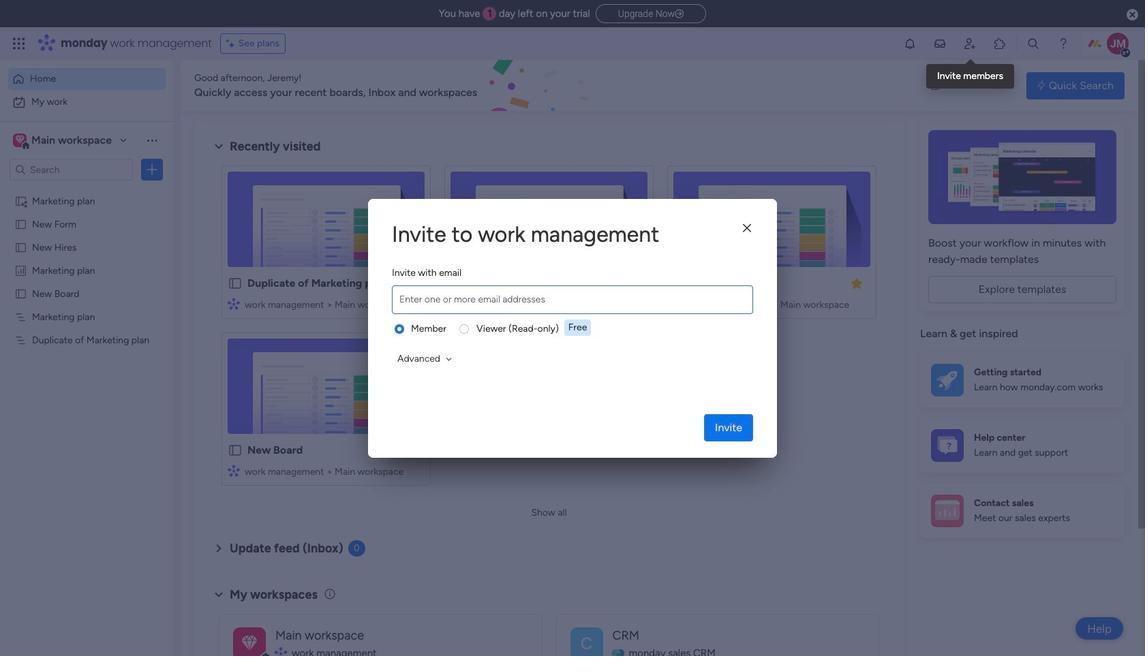 Task type: vqa. For each thing, say whether or not it's contained in the screenshot.
bottommost v2 seen image
no



Task type: locate. For each thing, give the bounding box(es) containing it.
public board image
[[14, 241, 27, 254], [228, 276, 243, 291], [451, 276, 466, 291], [14, 287, 27, 300], [228, 443, 243, 458]]

jeremy miller image
[[1107, 33, 1129, 55]]

close recently visited image
[[211, 138, 227, 155]]

workspace image
[[15, 133, 24, 148], [570, 628, 603, 657]]

public board image
[[14, 217, 27, 230]]

1 vertical spatial shareable board image
[[674, 276, 689, 291]]

1 horizontal spatial workspace image
[[570, 628, 603, 657]]

Enter one or more email addresses text field
[[395, 286, 750, 313]]

v2 bolt switch image
[[1038, 78, 1046, 93]]

0 vertical spatial workspace image
[[15, 133, 24, 148]]

1 vertical spatial option
[[8, 91, 166, 113]]

option
[[8, 68, 166, 90], [8, 91, 166, 113], [0, 189, 174, 191]]

angle down image
[[446, 354, 452, 364]]

help center element
[[920, 418, 1125, 473]]

update feed image
[[933, 37, 947, 50]]

help image
[[1057, 37, 1070, 50]]

open update feed (inbox) image
[[211, 541, 227, 557]]

shareable board image up public board image on the top left of page
[[14, 194, 27, 207]]

templates image image
[[933, 130, 1113, 224]]

public dashboard image
[[14, 264, 27, 277]]

list box
[[0, 186, 174, 536]]

workspace selection element
[[13, 132, 114, 150]]

0 horizontal spatial shareable board image
[[14, 194, 27, 207]]

shareable board image up component image
[[674, 276, 689, 291]]

2 add to favorites image from the left
[[627, 276, 641, 290]]

2 vertical spatial option
[[0, 189, 174, 191]]

search everything image
[[1027, 37, 1040, 50]]

0 vertical spatial shareable board image
[[14, 194, 27, 207]]

0 horizontal spatial add to favorites image
[[404, 276, 418, 290]]

workspace image
[[13, 133, 27, 148], [233, 628, 266, 657], [242, 632, 258, 656]]

close image
[[743, 224, 751, 234]]

add to favorites image
[[404, 276, 418, 290], [627, 276, 641, 290]]

1 horizontal spatial add to favorites image
[[627, 276, 641, 290]]

0 vertical spatial option
[[8, 68, 166, 90]]

close my workspaces image
[[211, 587, 227, 603]]

monday marketplace image
[[993, 37, 1007, 50]]

1 vertical spatial workspace image
[[570, 628, 603, 657]]

getting started element
[[920, 353, 1125, 407]]

component image
[[228, 298, 240, 310], [451, 298, 463, 310], [228, 465, 240, 477], [275, 648, 287, 657]]

shareable board image
[[14, 194, 27, 207], [674, 276, 689, 291]]

0 horizontal spatial workspace image
[[15, 133, 24, 148]]

see plans image
[[226, 36, 238, 51]]



Task type: describe. For each thing, give the bounding box(es) containing it.
invite members image
[[963, 37, 977, 50]]

0 element
[[348, 541, 365, 557]]

contact sales element
[[920, 484, 1125, 538]]

notifications image
[[903, 37, 917, 50]]

dapulse rightstroke image
[[675, 9, 684, 19]]

1 horizontal spatial shareable board image
[[674, 276, 689, 291]]

quick search results list box
[[211, 155, 888, 502]]

Search in workspace field
[[29, 162, 114, 178]]

select product image
[[12, 37, 26, 50]]

v2 user feedback image
[[931, 78, 942, 93]]

dapulse close image
[[1127, 8, 1139, 22]]

component image
[[674, 298, 686, 310]]

1 add to favorites image from the left
[[404, 276, 418, 290]]

remove from favorites image
[[850, 276, 864, 290]]



